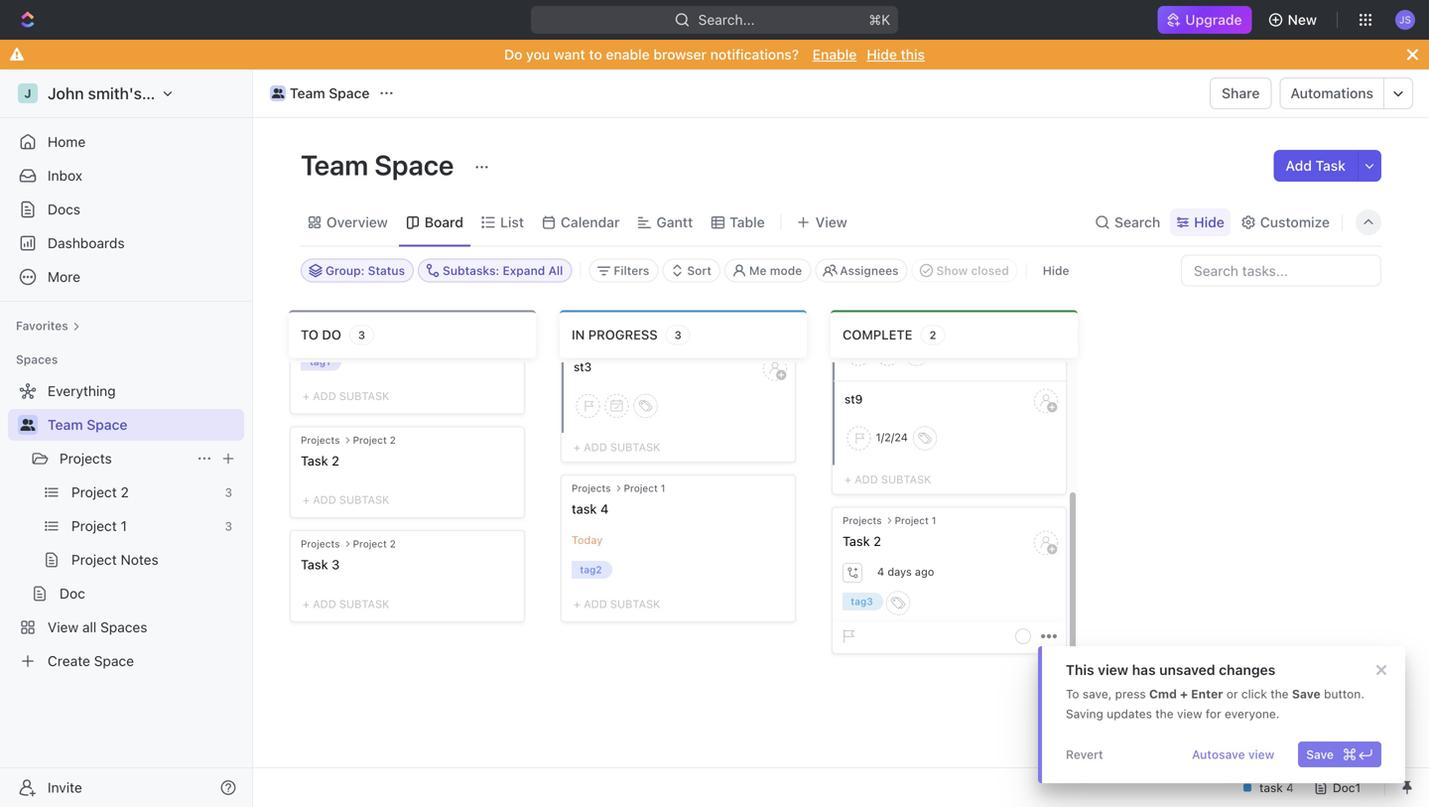 Task type: vqa. For each thing, say whether or not it's contained in the screenshot.
Do you want to enable browser notifications? Enable Hide this
yes



Task type: describe. For each thing, give the bounding box(es) containing it.
more
[[48, 269, 80, 285]]

1/2/24
[[876, 431, 908, 444]]

4 days ago
[[878, 566, 934, 578]]

search button
[[1089, 208, 1167, 236]]

0 horizontal spatial the
[[1156, 707, 1174, 721]]

4 inside dropdown button
[[878, 566, 885, 578]]

project inside project notes link
[[71, 551, 117, 568]]

user group image
[[20, 419, 35, 431]]

or
[[1227, 687, 1238, 701]]

sort
[[687, 264, 712, 277]]

upgrade
[[1186, 11, 1242, 28]]

space right user group image
[[329, 85, 370, 101]]

this
[[901, 46, 925, 63]]

0 vertical spatial team
[[290, 85, 325, 101]]

+ up task
[[574, 441, 581, 454]]

project 1 for tag3 dropdown button
[[895, 515, 937, 526]]

+ down task 2
[[303, 494, 310, 506]]

1 vertical spatial to
[[301, 327, 319, 342]]

projects up ‎task 2 at the bottom of the page
[[843, 515, 882, 526]]

overview link
[[323, 208, 388, 236]]

set priority element inside st3 link
[[576, 394, 600, 418]]

st3 link
[[562, 349, 795, 433]]

updates
[[1107, 707, 1152, 721]]

board link
[[421, 208, 464, 236]]

table link
[[726, 208, 765, 236]]

1 horizontal spatial team space link
[[265, 81, 375, 105]]

in progress
[[572, 327, 658, 342]]

favorites button
[[8, 314, 88, 338]]

ago
[[915, 566, 934, 578]]

1 vertical spatial team space
[[301, 148, 460, 181]]

notes
[[121, 551, 159, 568]]

click
[[1242, 687, 1268, 701]]

me mode
[[749, 264, 802, 277]]

+ down tag3
[[845, 630, 852, 642]]

set priority image for st3
[[576, 394, 600, 418]]

calendar
[[561, 214, 620, 230]]

search
[[1115, 214, 1161, 230]]

st3
[[574, 360, 592, 374]]

filters button
[[589, 259, 659, 282]]

table
[[730, 214, 765, 230]]

projects inside tree
[[60, 450, 112, 467]]

cmd
[[1150, 687, 1177, 701]]

unsaved
[[1160, 662, 1216, 678]]

to do
[[301, 327, 341, 342]]

hide inside dropdown button
[[1194, 214, 1225, 230]]

overview
[[327, 214, 388, 230]]

subtask down tag2 dropdown button
[[610, 597, 661, 610]]

add task button
[[1274, 150, 1358, 182]]

projects for task 3
[[301, 538, 340, 550]]

list
[[500, 214, 524, 230]]

show closed button
[[912, 259, 1018, 282]]

upgrade link
[[1158, 6, 1252, 34]]

task 3
[[301, 557, 340, 572]]

this view has unsaved changes to save, press cmd + enter or click the save button. saving updates the view for everyone.
[[1066, 662, 1365, 721]]

dashboards link
[[8, 227, 244, 259]]

+ add subtask down 1/2/24 dropdown button on the bottom right
[[845, 473, 932, 486]]

today button
[[572, 533, 608, 549]]

filters
[[614, 264, 650, 277]]

save,
[[1083, 687, 1112, 701]]

project 2 inside project 2 link
[[71, 484, 129, 500]]

me
[[749, 264, 767, 277]]

add inside button
[[1286, 157, 1312, 174]]

tree inside sidebar navigation
[[8, 375, 244, 677]]

new button
[[1260, 4, 1329, 36]]

for
[[1206, 707, 1222, 721]]

you
[[526, 46, 550, 63]]

gantt
[[657, 214, 693, 230]]

add down 1/2/24 dropdown button on the bottom right
[[855, 473, 878, 486]]

create space link
[[8, 645, 240, 677]]

dashboards
[[48, 235, 125, 251]]

space down everything link
[[87, 416, 127, 433]]

set priority image for "set priority" element under complete
[[847, 342, 871, 366]]

me mode button
[[725, 259, 811, 282]]

subtasks:
[[443, 264, 500, 277]]

js
[[1400, 14, 1412, 25]]

all
[[549, 264, 563, 277]]

Search tasks... text field
[[1182, 256, 1381, 285]]

view all spaces link
[[8, 612, 240, 643]]

view for autosave
[[1249, 748, 1275, 761]]

do
[[322, 327, 341, 342]]

subtask down do at the top
[[339, 390, 390, 403]]

assignees
[[840, 264, 899, 277]]

project 2 for task 3
[[353, 538, 396, 550]]

project notes
[[71, 551, 159, 568]]

project 2 link
[[71, 476, 217, 508]]

docs link
[[8, 194, 244, 225]]

everyone.
[[1225, 707, 1280, 721]]

button.
[[1324, 687, 1365, 701]]

closed
[[971, 264, 1009, 277]]

js button
[[1390, 4, 1422, 36]]

view for view all spaces
[[48, 619, 79, 635]]

view for view
[[816, 214, 848, 230]]

‎task
[[843, 534, 870, 549]]

1 horizontal spatial the
[[1271, 687, 1289, 701]]

today
[[572, 533, 603, 546]]

2 tag1 from the left
[[310, 356, 331, 367]]

+ add subtask up task 4
[[574, 441, 661, 454]]

add down tag2 dropdown button
[[584, 597, 607, 610]]

subtasks: expand all
[[443, 264, 563, 277]]

0 horizontal spatial hide
[[867, 46, 897, 63]]

task 4
[[572, 501, 609, 516]]

1 horizontal spatial view
[[1177, 707, 1203, 721]]

group: status
[[326, 264, 405, 277]]

task for task 3
[[301, 557, 328, 572]]

tag3
[[851, 596, 873, 607]]

add up task 4
[[584, 441, 607, 454]]

days
[[888, 566, 912, 578]]

docs
[[48, 201, 80, 217]]

everything
[[48, 383, 116, 399]]

john smith's workspace
[[48, 84, 228, 103]]

project 1 inside project 1 link
[[71, 518, 127, 534]]

view all spaces
[[48, 619, 147, 635]]

invite
[[48, 779, 82, 796]]

favorites
[[16, 319, 68, 333]]

all
[[82, 619, 97, 635]]

inbox link
[[8, 160, 244, 192]]

projects for task 4
[[572, 483, 611, 494]]

0 vertical spatial 4
[[601, 501, 609, 516]]

john
[[48, 84, 84, 103]]

0 horizontal spatial spaces
[[16, 352, 58, 366]]

home link
[[8, 126, 244, 158]]

automations button
[[1281, 78, 1384, 108]]

space down view all spaces link
[[94, 653, 134, 669]]

1 for "today" dropdown button
[[661, 483, 666, 494]]

task inside add task button
[[1316, 157, 1346, 174]]



Task type: locate. For each thing, give the bounding box(es) containing it.
set priority image for st9
[[847, 426, 871, 450]]

1 vertical spatial team space link
[[48, 409, 240, 441]]

1 vertical spatial 4
[[878, 566, 885, 578]]

space
[[329, 85, 370, 101], [375, 148, 454, 181], [87, 416, 127, 433], [94, 653, 134, 669]]

set priority image down st3
[[576, 394, 600, 418]]

task
[[1316, 157, 1346, 174], [301, 453, 328, 468], [301, 557, 328, 572]]

+ add subtask down tag2 dropdown button
[[574, 597, 661, 610]]

1/2/24 button
[[876, 431, 908, 445]]

‎task 2
[[843, 534, 882, 549]]

changes
[[1219, 662, 1276, 678]]

2 horizontal spatial view
[[1249, 748, 1275, 761]]

1 down st3 link
[[661, 483, 666, 494]]

subtask down st3 link
[[610, 441, 661, 454]]

view for this
[[1098, 662, 1129, 678]]

the down cmd at the bottom of page
[[1156, 707, 1174, 721]]

projects up the task 3
[[301, 538, 340, 550]]

spaces inside tree
[[100, 619, 147, 635]]

1 horizontal spatial 1
[[661, 483, 666, 494]]

spaces down favorites
[[16, 352, 58, 366]]

view left 'for'
[[1177, 707, 1203, 721]]

projects up task 4
[[572, 483, 611, 494]]

2 horizontal spatial project 1
[[895, 515, 937, 526]]

customize button
[[1235, 208, 1336, 236]]

+ add subtask down the task 3
[[303, 597, 390, 610]]

complete
[[843, 327, 913, 342]]

1 horizontal spatial view
[[816, 214, 848, 230]]

4 right task
[[601, 501, 609, 516]]

team space up overview
[[301, 148, 460, 181]]

4
[[601, 501, 609, 516], [878, 566, 885, 578]]

to left do at the top
[[301, 327, 319, 342]]

set priority element down st3
[[576, 394, 600, 418]]

set priority image inside st3 link
[[576, 394, 600, 418]]

space up board link
[[375, 148, 454, 181]]

browser
[[654, 46, 707, 63]]

st9
[[845, 392, 863, 406]]

0 vertical spatial spaces
[[16, 352, 58, 366]]

set priority element left 1/2/24 dropdown button on the bottom right
[[847, 426, 871, 450]]

view inside view button
[[816, 214, 848, 230]]

1 vertical spatial hide
[[1194, 214, 1225, 230]]

progress
[[588, 327, 658, 342]]

group:
[[326, 264, 365, 277]]

2 horizontal spatial 1
[[932, 515, 937, 526]]

save inside this view has unsaved changes to save, press cmd + enter or click the save button. saving updates the view for everyone.
[[1292, 687, 1321, 701]]

+ add subtask
[[303, 390, 390, 403], [574, 441, 661, 454], [845, 473, 932, 486], [303, 494, 390, 506], [303, 597, 390, 610], [574, 597, 661, 610], [845, 630, 932, 642]]

projects link
[[60, 443, 189, 475]]

view left all
[[48, 619, 79, 635]]

hide right closed
[[1043, 264, 1070, 277]]

subtask down tag3 dropdown button
[[881, 630, 932, 642]]

team up overview link
[[301, 148, 369, 181]]

autosave view
[[1192, 748, 1275, 761]]

enter
[[1191, 687, 1224, 701]]

+ add subtask down task 2
[[303, 494, 390, 506]]

view
[[816, 214, 848, 230], [48, 619, 79, 635]]

1 up 'ago'
[[932, 515, 937, 526]]

view up assignees button
[[816, 214, 848, 230]]

set priority element down complete
[[847, 342, 871, 366]]

task for task 2
[[301, 453, 328, 468]]

0 horizontal spatial 1
[[121, 518, 127, 534]]

1 vertical spatial the
[[1156, 707, 1174, 721]]

team space inside tree
[[48, 416, 127, 433]]

home
[[48, 134, 86, 150]]

gantt link
[[653, 208, 693, 236]]

+ add subtask down tag3 dropdown button
[[845, 630, 932, 642]]

spaces
[[16, 352, 58, 366], [100, 619, 147, 635]]

+ right cmd at the bottom of page
[[1180, 687, 1188, 701]]

0 vertical spatial set priority image
[[847, 342, 871, 366]]

0 vertical spatial the
[[1271, 687, 1289, 701]]

add down task 2
[[313, 494, 336, 506]]

new
[[1288, 11, 1317, 28]]

1 horizontal spatial project 1
[[624, 483, 666, 494]]

subtask
[[339, 390, 390, 403], [610, 441, 661, 454], [881, 473, 932, 486], [339, 494, 390, 506], [339, 597, 390, 610], [610, 597, 661, 610], [881, 630, 932, 642]]

0 vertical spatial task
[[1316, 157, 1346, 174]]

subtask down task 2
[[339, 494, 390, 506]]

calendar link
[[557, 208, 620, 236]]

save inside button
[[1307, 748, 1334, 761]]

sidebar navigation
[[0, 69, 257, 807]]

set priority image
[[576, 394, 600, 418], [847, 426, 871, 450]]

hide inside button
[[1043, 264, 1070, 277]]

list link
[[496, 208, 524, 236]]

project inside project 2 link
[[71, 484, 117, 500]]

0 horizontal spatial to
[[301, 327, 319, 342]]

hide button
[[1035, 259, 1078, 282]]

0 horizontal spatial view
[[1098, 662, 1129, 678]]

1 vertical spatial set priority image
[[833, 622, 863, 651]]

0 horizontal spatial project 1
[[71, 518, 127, 534]]

team space link
[[265, 81, 375, 105], [48, 409, 240, 441]]

1 vertical spatial project 2
[[71, 484, 129, 500]]

1 vertical spatial team
[[301, 148, 369, 181]]

1 up project notes
[[121, 518, 127, 534]]

1 horizontal spatial 4
[[878, 566, 885, 578]]

set priority image
[[847, 342, 871, 366], [833, 622, 863, 651]]

to
[[589, 46, 602, 63], [301, 327, 319, 342]]

revert button
[[1058, 742, 1111, 767]]

to
[[1066, 687, 1080, 701]]

team space
[[290, 85, 370, 101], [301, 148, 460, 181], [48, 416, 127, 433]]

add down the task 3
[[313, 597, 336, 610]]

set priority image left 1/2/24 dropdown button on the bottom right
[[847, 426, 871, 450]]

set priority image for "set priority" element below tag3
[[833, 622, 863, 651]]

project 2 for task 2
[[353, 434, 396, 446]]

project
[[353, 434, 387, 446], [624, 483, 658, 494], [71, 484, 117, 500], [895, 515, 929, 526], [71, 518, 117, 534], [353, 538, 387, 550], [71, 551, 117, 568]]

0 vertical spatial to
[[589, 46, 602, 63]]

0 horizontal spatial team space link
[[48, 409, 240, 441]]

tree containing everything
[[8, 375, 244, 677]]

add down to do
[[313, 390, 336, 403]]

autosave view button
[[1184, 742, 1283, 767]]

view inside button
[[1249, 748, 1275, 761]]

+ down to do
[[303, 390, 310, 403]]

0 vertical spatial project 2
[[353, 434, 396, 446]]

2 vertical spatial task
[[301, 557, 328, 572]]

subtask down 1/2/24 dropdown button on the bottom right
[[881, 473, 932, 486]]

set priority element down tag3
[[833, 622, 863, 651]]

sort button
[[662, 259, 721, 282]]

everything link
[[8, 375, 240, 407]]

1 horizontal spatial set priority image
[[847, 426, 871, 450]]

1 horizontal spatial to
[[589, 46, 602, 63]]

+
[[303, 390, 310, 403], [574, 441, 581, 454], [845, 473, 852, 486], [303, 494, 310, 506], [303, 597, 310, 610], [574, 597, 581, 610], [845, 630, 852, 642], [1180, 687, 1188, 701]]

do
[[504, 46, 523, 63]]

john smith's workspace, , element
[[18, 83, 38, 103]]

project 1 for "today" dropdown button
[[624, 483, 666, 494]]

mode
[[770, 264, 802, 277]]

save left button.
[[1292, 687, 1321, 701]]

team space right user group image
[[290, 85, 370, 101]]

set priority element
[[847, 342, 871, 366], [576, 394, 600, 418], [847, 426, 871, 450], [833, 622, 863, 651]]

2 vertical spatial team
[[48, 416, 83, 433]]

assignees button
[[815, 259, 908, 282]]

0 vertical spatial view
[[1098, 662, 1129, 678]]

projects for task 2
[[301, 434, 340, 446]]

notifications?
[[710, 46, 799, 63]]

in
[[572, 327, 585, 342]]

hide button
[[1171, 208, 1231, 236]]

0 horizontal spatial set priority image
[[576, 394, 600, 418]]

4 days ago button
[[878, 565, 939, 581]]

the right click
[[1271, 687, 1289, 701]]

search...
[[698, 11, 755, 28]]

0 horizontal spatial 4
[[601, 501, 609, 516]]

view inside view all spaces link
[[48, 619, 79, 635]]

1 vertical spatial spaces
[[100, 619, 147, 635]]

hide left this
[[867, 46, 897, 63]]

view down everyone.
[[1249, 748, 1275, 761]]

inbox
[[48, 167, 82, 184]]

view up save,
[[1098, 662, 1129, 678]]

1 horizontal spatial spaces
[[100, 619, 147, 635]]

1 horizontal spatial hide
[[1043, 264, 1070, 277]]

1 tag1 from the left
[[309, 356, 330, 367]]

view button
[[790, 208, 855, 236]]

saving
[[1066, 707, 1104, 721]]

+ inside this view has unsaved changes to save, press cmd + enter or click the save button. saving updates the view for everyone.
[[1180, 687, 1188, 701]]

2 vertical spatial project 2
[[353, 538, 396, 550]]

⌘k
[[869, 11, 891, 28]]

projects up task 2
[[301, 434, 340, 446]]

add task
[[1286, 157, 1346, 174]]

+ down the task 3
[[303, 597, 310, 610]]

save down button.
[[1307, 748, 1334, 761]]

1 inside tree
[[121, 518, 127, 534]]

create space
[[48, 653, 134, 669]]

1 vertical spatial save
[[1307, 748, 1334, 761]]

smith's
[[88, 84, 142, 103]]

status
[[368, 264, 405, 277]]

0 vertical spatial hide
[[867, 46, 897, 63]]

team space down everything on the left of the page
[[48, 416, 127, 433]]

1
[[661, 483, 666, 494], [932, 515, 937, 526], [121, 518, 127, 534]]

set priority image down tag3
[[833, 622, 863, 651]]

2 vertical spatial hide
[[1043, 264, 1070, 277]]

show closed
[[937, 264, 1009, 277]]

2
[[930, 329, 937, 341], [390, 434, 396, 446], [332, 453, 339, 468], [121, 484, 129, 500], [874, 534, 882, 549], [390, 538, 396, 550]]

1 vertical spatial task
[[301, 453, 328, 468]]

team inside tree
[[48, 416, 83, 433]]

add up the customize
[[1286, 157, 1312, 174]]

the
[[1271, 687, 1289, 701], [1156, 707, 1174, 721]]

2 vertical spatial team space
[[48, 416, 127, 433]]

projects up project 2 link at the bottom left of the page
[[60, 450, 112, 467]]

2 horizontal spatial hide
[[1194, 214, 1225, 230]]

0 horizontal spatial view
[[48, 619, 79, 635]]

tree
[[8, 375, 244, 677]]

1 vertical spatial set priority image
[[847, 426, 871, 450]]

projects
[[301, 434, 340, 446], [60, 450, 112, 467], [572, 483, 611, 494], [843, 515, 882, 526], [301, 538, 340, 550]]

enable
[[606, 46, 650, 63]]

do you want to enable browser notifications? enable hide this
[[504, 46, 925, 63]]

team down everything on the left of the page
[[48, 416, 83, 433]]

2 inside tree
[[121, 484, 129, 500]]

view
[[1098, 662, 1129, 678], [1177, 707, 1203, 721], [1249, 748, 1275, 761]]

hide right search
[[1194, 214, 1225, 230]]

revert
[[1066, 748, 1104, 761]]

tag2 button
[[572, 561, 616, 582]]

this
[[1066, 662, 1095, 678]]

0 vertical spatial team space link
[[265, 81, 375, 105]]

+ up ‎task
[[845, 473, 852, 486]]

1 for tag3 dropdown button
[[932, 515, 937, 526]]

0 vertical spatial set priority image
[[576, 394, 600, 418]]

set priority image down complete
[[847, 342, 871, 366]]

1 vertical spatial view
[[48, 619, 79, 635]]

0 vertical spatial save
[[1292, 687, 1321, 701]]

subtask down the task 3
[[339, 597, 390, 610]]

save
[[1292, 687, 1321, 701], [1307, 748, 1334, 761]]

+ add subtask down do at the top
[[303, 390, 390, 403]]

spaces up create space link
[[100, 619, 147, 635]]

user group image
[[272, 88, 284, 98]]

add down tag3 dropdown button
[[855, 630, 878, 642]]

to right want
[[589, 46, 602, 63]]

doc link
[[60, 578, 240, 610]]

share
[[1222, 85, 1260, 101]]

0 vertical spatial view
[[816, 214, 848, 230]]

board
[[425, 214, 464, 230]]

0 vertical spatial team space
[[290, 85, 370, 101]]

expand
[[503, 264, 545, 277]]

team right user group image
[[290, 85, 325, 101]]

+ down tag2 dropdown button
[[574, 597, 581, 610]]

share button
[[1210, 77, 1272, 109]]

2 vertical spatial view
[[1249, 748, 1275, 761]]

project inside project 1 link
[[71, 518, 117, 534]]

4 left days
[[878, 566, 885, 578]]

1 vertical spatial view
[[1177, 707, 1203, 721]]



